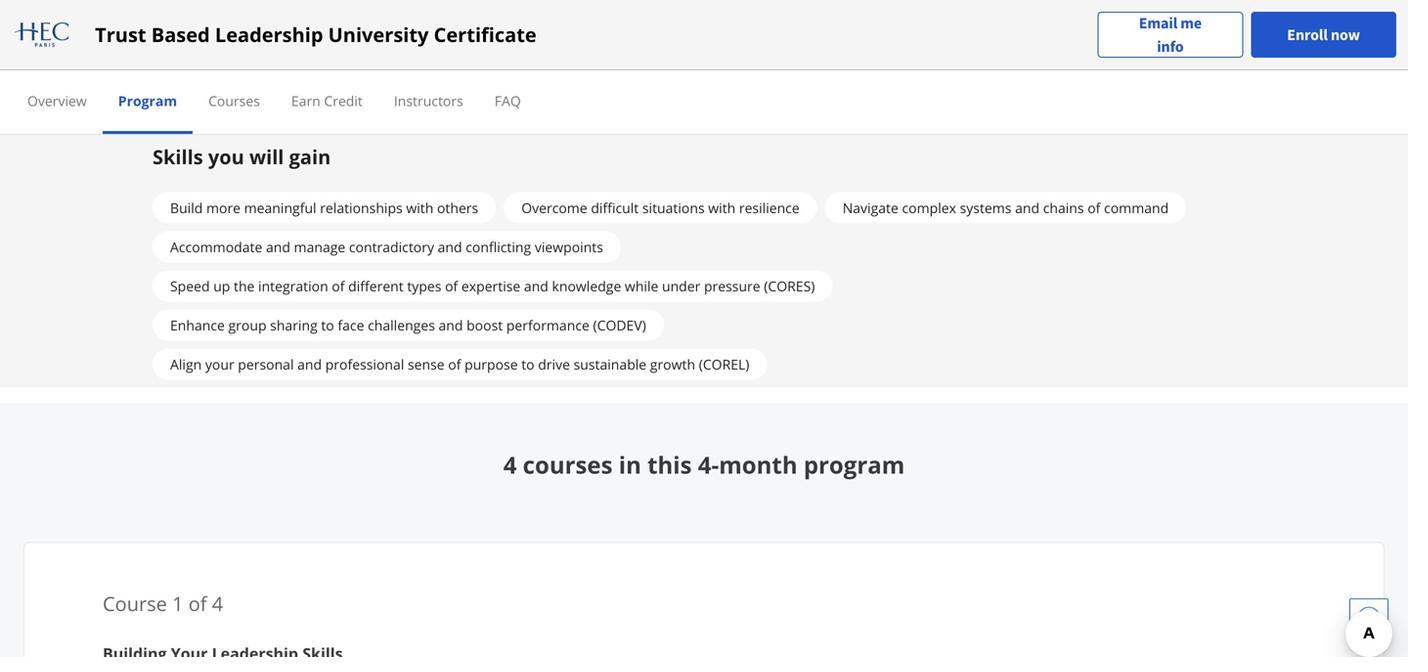 Task type: describe. For each thing, give the bounding box(es) containing it.
organization.
[[364, 19, 447, 37]]

drive
[[538, 355, 570, 374]]

and left the chains
[[1016, 199, 1040, 217]]

in right succeed
[[908, 62, 920, 80]]

(cefr
[[587, 62, 623, 80]]

necessary.
[[249, 105, 316, 123]]

no application necessary.
[[153, 105, 316, 123]]

different
[[348, 277, 404, 296]]

command
[[1105, 199, 1169, 217]]

courses
[[208, 91, 260, 110]]

1 or from the left
[[448, 0, 462, 14]]

under
[[662, 277, 701, 296]]

2 with from the left
[[709, 199, 736, 217]]

enroll now button
[[1252, 12, 1397, 58]]

help center image
[[1358, 607, 1382, 630]]

align
[[170, 355, 202, 374]]

english.
[[382, 62, 431, 80]]

current
[[313, 19, 360, 37]]

hec paris image
[[12, 19, 72, 50]]

relationships
[[320, 199, 403, 217]]

skills
[[153, 144, 203, 170]]

of right sense
[[448, 355, 461, 374]]

the
[[153, 62, 176, 80]]

instructors
[[394, 91, 464, 110]]

1 is from the left
[[330, 62, 340, 80]]

and up performance
[[524, 277, 549, 296]]

program link
[[118, 91, 177, 110]]

your inside you should have an undergraduate education or a professional interest in innovation and business development, whether for an entrepreneurial venture or for launching new projects within your current organization.
[[281, 19, 310, 37]]

education
[[381, 0, 445, 14]]

1 horizontal spatial this
[[923, 62, 947, 80]]

integration
[[258, 277, 328, 296]]

enhance
[[170, 316, 225, 335]]

0 vertical spatial to
[[836, 62, 849, 80]]

trust based leadership university certificate
[[95, 21, 537, 48]]

of up courses link
[[242, 62, 255, 80]]

(codev)
[[593, 316, 647, 335]]

instruction
[[258, 62, 327, 80]]

others
[[437, 199, 479, 217]]

whether
[[878, 0, 931, 14]]

gain
[[289, 144, 331, 170]]

instructors link
[[394, 91, 464, 110]]

business
[[727, 0, 783, 14]]

accommodate and manage contradictory and conflicting viewpoints
[[170, 238, 604, 257]]

personal
[[238, 355, 294, 374]]

knowledge
[[552, 277, 622, 296]]

courses link
[[208, 91, 260, 110]]

manage
[[294, 238, 346, 257]]

the
[[234, 277, 255, 296]]

certificate menu element
[[12, 70, 1397, 134]]

challenges
[[368, 316, 435, 335]]

entrepreneurial
[[976, 0, 1077, 14]]

contradictory
[[349, 238, 434, 257]]

c1
[[626, 62, 643, 80]]

1 vertical spatial this
[[648, 449, 692, 481]]

a
[[466, 0, 473, 14]]

interest
[[559, 0, 608, 14]]

of right the types
[[445, 277, 458, 296]]

new
[[153, 19, 179, 37]]

navigate complex systems and chains of command
[[843, 199, 1169, 217]]

chains
[[1044, 199, 1085, 217]]

of left different at left
[[332, 277, 345, 296]]

overcome
[[522, 199, 588, 217]]

courses
[[523, 449, 613, 481]]

you
[[153, 0, 177, 14]]

1 horizontal spatial to
[[522, 355, 535, 374]]

2 or from the left
[[1133, 0, 1147, 14]]

face
[[338, 316, 364, 335]]

and down sharing
[[298, 355, 322, 374]]

overcome difficult situations with resilience
[[522, 199, 800, 217]]

english
[[538, 62, 583, 80]]

language
[[180, 62, 238, 80]]

course
[[103, 591, 167, 618]]

sharing
[[270, 316, 318, 335]]

accommodate
[[170, 238, 263, 257]]

growth
[[650, 355, 696, 374]]

expertise
[[462, 277, 521, 296]]

earn credit link
[[291, 91, 363, 110]]

succeed
[[853, 62, 904, 80]]

month
[[719, 449, 798, 481]]

application
[[175, 105, 245, 123]]

faq
[[495, 91, 521, 110]]

you
[[208, 144, 244, 170]]

speed
[[170, 277, 210, 296]]

program
[[118, 91, 177, 110]]

trust
[[95, 21, 146, 48]]

innovation
[[627, 0, 695, 14]]



Task type: vqa. For each thing, say whether or not it's contained in the screenshot.
viewpoints
yes



Task type: locate. For each thing, give the bounding box(es) containing it.
pressure
[[704, 277, 761, 296]]

and
[[699, 0, 723, 14], [1016, 199, 1040, 217], [266, 238, 291, 257], [438, 238, 462, 257], [524, 277, 549, 296], [439, 316, 463, 335], [298, 355, 322, 374]]

an
[[262, 0, 278, 14], [957, 0, 973, 14]]

this left program.
[[923, 62, 947, 80]]

situations
[[643, 199, 705, 217]]

speed up the integration of different types of expertise and knowledge while under pressure (cores)
[[170, 277, 815, 296]]

1 vertical spatial 4
[[212, 591, 223, 618]]

will
[[249, 144, 284, 170]]

0 horizontal spatial your
[[205, 355, 234, 374]]

should
[[181, 0, 224, 14]]

and left business
[[699, 0, 723, 14]]

1 horizontal spatial an
[[957, 0, 973, 14]]

0 horizontal spatial this
[[648, 449, 692, 481]]

0 vertical spatial professional
[[477, 0, 556, 14]]

earn
[[291, 91, 321, 110]]

earn credit
[[291, 91, 363, 110]]

0 horizontal spatial with
[[406, 199, 434, 217]]

0 vertical spatial this
[[923, 62, 947, 80]]

your right align
[[205, 355, 234, 374]]

and left boost
[[439, 316, 463, 335]]

2 for from the left
[[1151, 0, 1169, 14]]

enhance group sharing to face challenges and boost performance (codev)
[[170, 316, 647, 335]]

this
[[923, 62, 947, 80], [648, 449, 692, 481]]

1 horizontal spatial your
[[281, 19, 310, 37]]

0 horizontal spatial to
[[321, 316, 334, 335]]

or right venture
[[1133, 0, 1147, 14]]

0 horizontal spatial professional
[[326, 355, 404, 374]]

leadership
[[215, 21, 323, 48]]

course 1 of 4
[[103, 591, 223, 618]]

with left others
[[406, 199, 434, 217]]

1 horizontal spatial professional
[[477, 0, 556, 14]]

launching
[[1173, 0, 1235, 14]]

to left the drive at the bottom
[[522, 355, 535, 374]]

this left 4- on the bottom of page
[[648, 449, 692, 481]]

(cores)
[[764, 277, 815, 296]]

info
[[1158, 37, 1184, 56]]

of right 1
[[189, 591, 207, 618]]

0 horizontal spatial an
[[262, 0, 278, 14]]

in inside you should have an undergraduate education or a professional interest in innovation and business development, whether for an entrepreneurial venture or for launching new projects within your current organization.
[[612, 0, 624, 14]]

enroll now
[[1288, 25, 1361, 45]]

meaningful
[[244, 199, 317, 217]]

to
[[836, 62, 849, 80], [321, 316, 334, 335], [522, 355, 535, 374]]

2 is from the left
[[748, 62, 758, 80]]

of right the chains
[[1088, 199, 1101, 217]]

align your personal and professional sense of purpose to drive sustainable growth (corel)
[[170, 355, 750, 374]]

1 vertical spatial professional
[[326, 355, 404, 374]]

to left succeed
[[836, 62, 849, 80]]

1
[[172, 591, 183, 618]]

professional down "face"
[[326, 355, 404, 374]]

with left resilience
[[709, 199, 736, 217]]

purpose
[[465, 355, 518, 374]]

for right whether on the top right
[[934, 0, 953, 14]]

thus,
[[435, 62, 469, 80]]

systems
[[960, 199, 1012, 217]]

1 vertical spatial your
[[205, 355, 234, 374]]

in left english in the top of the page
[[522, 62, 534, 80]]

in
[[612, 0, 624, 14], [522, 62, 534, 80], [908, 62, 920, 80], [619, 449, 642, 481]]

conflicting
[[466, 238, 531, 257]]

1 horizontal spatial or
[[1133, 0, 1147, 14]]

types
[[407, 277, 442, 296]]

professional up the certificate
[[477, 0, 556, 14]]

2 vertical spatial to
[[522, 355, 535, 374]]

have
[[228, 0, 258, 14]]

1 for from the left
[[934, 0, 953, 14]]

projects
[[183, 19, 234, 37]]

program.
[[950, 62, 1010, 80]]

for left me
[[1151, 0, 1169, 14]]

mandatory
[[762, 62, 832, 80]]

1 horizontal spatial with
[[709, 199, 736, 217]]

credit
[[324, 91, 363, 110]]

your
[[281, 19, 310, 37], [205, 355, 234, 374]]

or left a
[[448, 0, 462, 14]]

an up within
[[262, 0, 278, 14]]

enroll
[[1288, 25, 1329, 45]]

more
[[206, 199, 241, 217]]

skills you will gain
[[153, 144, 331, 170]]

professional
[[477, 0, 556, 14], [326, 355, 404, 374]]

email me info button
[[1098, 11, 1244, 58]]

and down others
[[438, 238, 462, 257]]

1 horizontal spatial is
[[748, 62, 758, 80]]

group
[[228, 316, 267, 335]]

4 left courses
[[504, 449, 517, 481]]

you should have an undergraduate education or a professional interest in innovation and business development, whether for an entrepreneurial venture or for launching new projects within your current organization.
[[153, 0, 1235, 37]]

venture
[[1080, 0, 1130, 14]]

build
[[170, 199, 203, 217]]

is right minimum)
[[748, 62, 758, 80]]

build more meaningful relationships with others
[[170, 199, 479, 217]]

is left 100%
[[330, 62, 340, 80]]

sustainable
[[574, 355, 647, 374]]

based
[[151, 21, 210, 48]]

minimum)
[[679, 62, 745, 80]]

0 horizontal spatial for
[[934, 0, 953, 14]]

(corel)
[[699, 355, 750, 374]]

and down meaningful
[[266, 238, 291, 257]]

email
[[1140, 13, 1178, 33]]

and inside you should have an undergraduate education or a professional interest in innovation and business development, whether for an entrepreneurial venture or for launching new projects within your current organization.
[[699, 0, 723, 14]]

in right interest
[[612, 0, 624, 14]]

in right courses
[[619, 449, 642, 481]]

performance
[[507, 316, 590, 335]]

2 an from the left
[[957, 0, 973, 14]]

resilience
[[740, 199, 800, 217]]

or
[[448, 0, 462, 14], [1133, 0, 1147, 14]]

0 horizontal spatial is
[[330, 62, 340, 80]]

overview
[[27, 91, 87, 110]]

0 horizontal spatial or
[[448, 0, 462, 14]]

0 vertical spatial 4
[[504, 449, 517, 481]]

your right within
[[281, 19, 310, 37]]

4 right 1
[[212, 591, 223, 618]]

level
[[646, 62, 675, 80]]

0 vertical spatial your
[[281, 19, 310, 37]]

1 vertical spatial to
[[321, 316, 334, 335]]

1 horizontal spatial for
[[1151, 0, 1169, 14]]

to left "face"
[[321, 316, 334, 335]]

the language of instruction is 100% english. thus, fluency in english (cefr c1 level minimum) is mandatory to succeed in this program.
[[153, 62, 1010, 80]]

undergraduate
[[281, 0, 377, 14]]

1 with from the left
[[406, 199, 434, 217]]

1 an from the left
[[262, 0, 278, 14]]

up
[[213, 277, 230, 296]]

difficult
[[591, 199, 639, 217]]

university
[[328, 21, 429, 48]]

certificate
[[434, 21, 537, 48]]

1 horizontal spatial 4
[[504, 449, 517, 481]]

is
[[330, 62, 340, 80], [748, 62, 758, 80]]

an right whether on the top right
[[957, 0, 973, 14]]

0 horizontal spatial 4
[[212, 591, 223, 618]]

program
[[804, 449, 905, 481]]

within
[[238, 19, 277, 37]]

professional inside you should have an undergraduate education or a professional interest in innovation and business development, whether for an entrepreneurial venture or for launching new projects within your current organization.
[[477, 0, 556, 14]]

2 horizontal spatial to
[[836, 62, 849, 80]]

complex
[[903, 199, 957, 217]]

sense
[[408, 355, 445, 374]]

fluency
[[473, 62, 519, 80]]

me
[[1181, 13, 1203, 33]]



